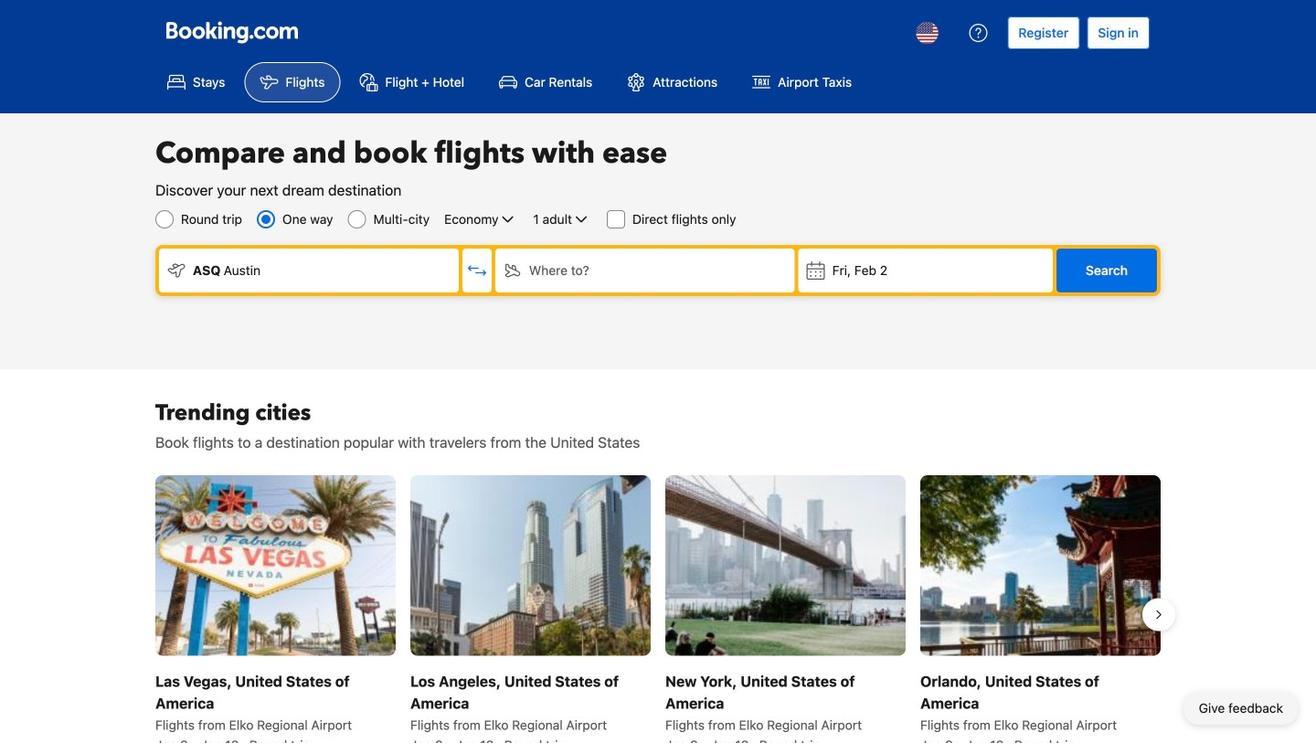 Task type: vqa. For each thing, say whether or not it's contained in the screenshot.
the right you
no



Task type: locate. For each thing, give the bounding box(es) containing it.
booking.com logo image
[[166, 21, 298, 43], [166, 21, 298, 43]]

region
[[141, 468, 1176, 743]]



Task type: describe. For each thing, give the bounding box(es) containing it.
las vegas, united states of america image
[[155, 475, 396, 656]]

orlando, united states of america image
[[921, 475, 1161, 656]]

los angeles, united states of america image
[[410, 475, 651, 656]]

new york, united states of america image
[[665, 475, 906, 656]]



